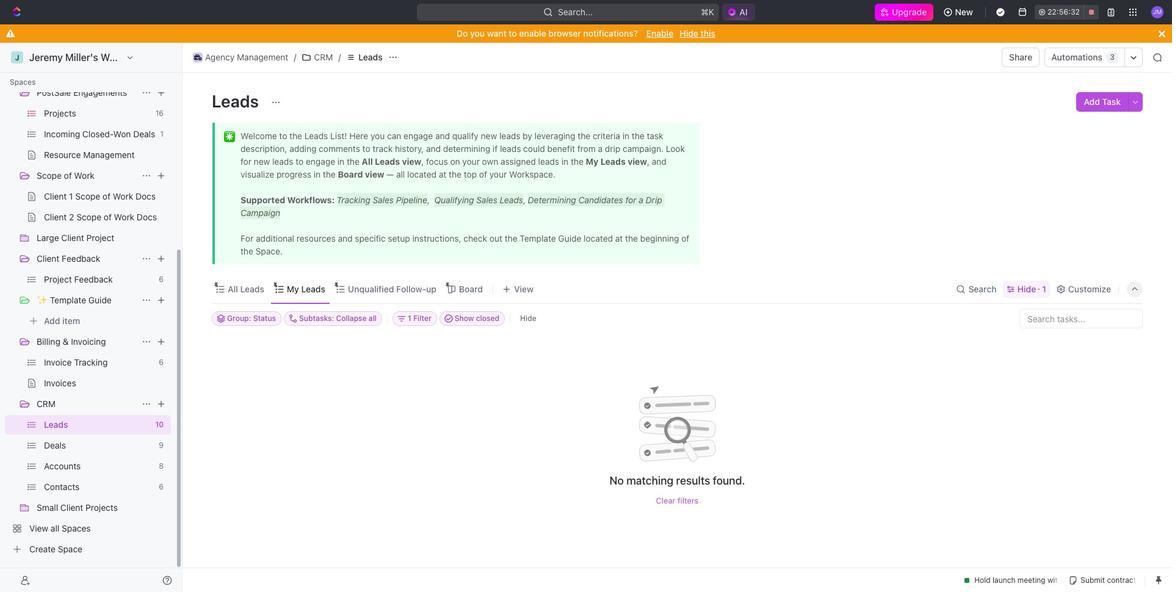 Task type: describe. For each thing, give the bounding box(es) containing it.
1 horizontal spatial projects
[[86, 503, 118, 513]]

&
[[63, 337, 69, 347]]

add for add task
[[1084, 96, 1101, 107]]

unqualified follow-up link
[[346, 281, 437, 298]]

0 vertical spatial deals
[[133, 129, 155, 139]]

new
[[956, 7, 973, 17]]

0 horizontal spatial project
[[44, 274, 72, 285]]

of for 1
[[103, 191, 111, 202]]

22:56:32
[[1048, 7, 1080, 16]]

agency management inside sidebar "navigation"
[[29, 67, 113, 77]]

upgrade
[[892, 7, 927, 17]]

billing
[[37, 337, 60, 347]]

upgrade link
[[875, 4, 934, 21]]

docs for client 2 scope of work docs
[[137, 212, 157, 222]]

agency inside sidebar "navigation"
[[29, 67, 59, 77]]

1 horizontal spatial hide
[[680, 28, 699, 38]]

matching
[[627, 475, 674, 487]]

1 filter button
[[393, 311, 437, 326]]

follow-
[[396, 284, 426, 294]]

engagements
[[73, 87, 127, 98]]

client feedback
[[37, 253, 100, 264]]

project feedback
[[44, 274, 113, 285]]

invoices
[[44, 378, 76, 388]]

unqualified follow-up
[[348, 284, 437, 294]]

accounts link
[[44, 457, 154, 476]]

to
[[509, 28, 517, 38]]

1 vertical spatial leads link
[[44, 415, 150, 435]]

small
[[37, 503, 58, 513]]

work for 2
[[114, 212, 134, 222]]

1 vertical spatial management
[[61, 67, 113, 77]]

1 vertical spatial deals
[[44, 440, 66, 451]]

client 2 scope of work docs
[[44, 212, 157, 222]]

1 horizontal spatial agency
[[205, 52, 235, 62]]

postsale
[[37, 87, 71, 98]]

large client project link
[[37, 228, 169, 248]]

0 vertical spatial crm link
[[299, 50, 336, 65]]

all leads link
[[225, 281, 264, 298]]

scope of work
[[37, 170, 95, 181]]

billing & invoicing
[[37, 337, 106, 347]]

leads inside "link"
[[240, 284, 264, 294]]

client for feedback
[[37, 253, 59, 264]]

subtasks:
[[299, 314, 334, 323]]

clear filters
[[656, 496, 699, 506]]

8
[[159, 462, 164, 471]]

feedback for project feedback
[[74, 274, 113, 285]]

1 horizontal spatial leads link
[[343, 50, 386, 65]]

9
[[159, 441, 164, 450]]

add task button
[[1077, 92, 1129, 112]]

invoicing
[[71, 337, 106, 347]]

search button
[[953, 281, 1001, 298]]

invoice
[[44, 357, 72, 368]]

view button
[[498, 275, 538, 304]]

accounts
[[44, 461, 81, 471]]

hide button
[[515, 311, 542, 326]]

small client projects
[[37, 503, 118, 513]]

business time image
[[13, 68, 22, 76]]

0 vertical spatial work
[[74, 170, 95, 181]]

0 vertical spatial management
[[237, 52, 288, 62]]

all
[[228, 284, 238, 294]]

space
[[58, 544, 82, 555]]

invoice tracking link
[[44, 353, 154, 373]]

view all spaces link
[[5, 519, 169, 539]]

22:56:32 button
[[1035, 5, 1099, 20]]

16
[[156, 109, 164, 118]]

postsale engagements link
[[37, 83, 137, 103]]

✨
[[37, 295, 48, 305]]

show
[[455, 314, 474, 323]]

sidebar navigation
[[0, 0, 185, 592]]

postsale engagements
[[37, 87, 127, 98]]

search...
[[558, 7, 593, 17]]

want
[[487, 28, 507, 38]]

feedback for client feedback
[[62, 253, 100, 264]]

6 for feedback
[[159, 275, 164, 284]]

board link
[[457, 281, 483, 298]]

closed
[[476, 314, 500, 323]]

do
[[457, 28, 468, 38]]

small client projects link
[[37, 498, 169, 518]]

project feedback link
[[44, 270, 154, 289]]

resource management
[[44, 150, 135, 160]]

group:
[[227, 314, 251, 323]]

item
[[62, 316, 80, 326]]

group: status
[[227, 314, 276, 323]]

client for 1
[[44, 191, 67, 202]]

guide
[[88, 295, 112, 305]]

3
[[1110, 53, 1115, 62]]

ai
[[740, 7, 748, 17]]

scope for 2
[[76, 212, 101, 222]]

view for view
[[514, 284, 534, 294]]

subtasks: collapse all
[[299, 314, 377, 323]]

automations
[[1052, 52, 1103, 62]]

client feedback link
[[37, 249, 137, 269]]

1 horizontal spatial all
[[369, 314, 377, 323]]

1 horizontal spatial agency management link
[[190, 50, 292, 65]]

0 horizontal spatial agency management link
[[29, 62, 169, 82]]

miller's
[[65, 52, 98, 63]]

view all spaces
[[29, 523, 91, 534]]

0 vertical spatial of
[[64, 170, 72, 181]]



Task type: vqa. For each thing, say whether or not it's contained in the screenshot.
Project Feedback's Feedback
yes



Task type: locate. For each thing, give the bounding box(es) containing it.
create space link
[[5, 540, 169, 559]]

agency down jeremy
[[29, 67, 59, 77]]

1 horizontal spatial crm
[[314, 52, 333, 62]]

project up template
[[44, 274, 72, 285]]

2 vertical spatial work
[[114, 212, 134, 222]]

contacts
[[44, 482, 80, 492]]

0 vertical spatial leads link
[[343, 50, 386, 65]]

hide for hide 1
[[1018, 284, 1037, 294]]

hide 1
[[1018, 284, 1047, 294]]

view inside button
[[514, 284, 534, 294]]

agency management
[[205, 52, 288, 62], [29, 67, 113, 77]]

feedback up project feedback
[[62, 253, 100, 264]]

client for 2
[[44, 212, 67, 222]]

docs down the 'client 1 scope of work docs' link
[[137, 212, 157, 222]]

client 2 scope of work docs link
[[44, 208, 169, 227]]

of up client 2 scope of work docs link
[[103, 191, 111, 202]]

of down the 'client 1 scope of work docs' link
[[104, 212, 112, 222]]

work down resource management
[[74, 170, 95, 181]]

0 vertical spatial projects
[[44, 108, 76, 118]]

board
[[459, 284, 483, 294]]

2 vertical spatial of
[[104, 212, 112, 222]]

2 vertical spatial 6
[[159, 482, 164, 492]]

0 horizontal spatial deals
[[44, 440, 66, 451]]

1 vertical spatial spaces
[[62, 523, 91, 534]]

deals up accounts
[[44, 440, 66, 451]]

add inside add item button
[[44, 316, 60, 326]]

agency management down miller's
[[29, 67, 113, 77]]

hide left this
[[680, 28, 699, 38]]

hide inside 'button'
[[520, 314, 537, 323]]

1 vertical spatial crm link
[[37, 395, 137, 414]]

0 horizontal spatial agency
[[29, 67, 59, 77]]

all up the create space
[[51, 523, 59, 534]]

jm button
[[1148, 2, 1168, 22]]

0 vertical spatial add
[[1084, 96, 1101, 107]]

projects link
[[44, 104, 151, 123]]

all inside sidebar "navigation"
[[51, 523, 59, 534]]

0 horizontal spatial all
[[51, 523, 59, 534]]

view for view all spaces
[[29, 523, 48, 534]]

docs up client 2 scope of work docs link
[[136, 191, 156, 202]]

search
[[969, 284, 997, 294]]

0 vertical spatial all
[[369, 314, 377, 323]]

create space
[[29, 544, 82, 555]]

jm
[[1154, 8, 1162, 15]]

spaces down business time image
[[10, 78, 36, 87]]

0 horizontal spatial agency management
[[29, 67, 113, 77]]

filters
[[678, 496, 699, 506]]

0 vertical spatial agency management
[[205, 52, 288, 62]]

0 vertical spatial docs
[[136, 191, 156, 202]]

enable
[[519, 28, 546, 38]]

1 inside dropdown button
[[408, 314, 412, 323]]

1 vertical spatial project
[[44, 274, 72, 285]]

crm link
[[299, 50, 336, 65], [37, 395, 137, 414]]

all
[[369, 314, 377, 323], [51, 523, 59, 534]]

add task
[[1084, 96, 1121, 107]]

work for 1
[[113, 191, 133, 202]]

closed-
[[82, 129, 113, 139]]

projects down contacts link on the bottom of the page
[[86, 503, 118, 513]]

tree inside sidebar "navigation"
[[5, 0, 171, 559]]

1 filter
[[408, 314, 432, 323]]

1 horizontal spatial view
[[514, 284, 534, 294]]

/
[[294, 52, 296, 62], [339, 52, 341, 62]]

invoice tracking
[[44, 357, 108, 368]]

of for 2
[[104, 212, 112, 222]]

1 vertical spatial scope
[[75, 191, 100, 202]]

template
[[50, 295, 86, 305]]

add for add item
[[44, 316, 60, 326]]

view inside sidebar "navigation"
[[29, 523, 48, 534]]

0 vertical spatial feedback
[[62, 253, 100, 264]]

0 vertical spatial spaces
[[10, 78, 36, 87]]

no
[[610, 475, 624, 487]]

1 vertical spatial crm
[[37, 399, 56, 409]]

2 vertical spatial management
[[83, 150, 135, 160]]

1 up 2 on the top left of page
[[69, 191, 73, 202]]

1 horizontal spatial spaces
[[62, 523, 91, 534]]

task
[[1103, 96, 1121, 107]]

deals right the 'won' on the left
[[133, 129, 155, 139]]

crm
[[314, 52, 333, 62], [37, 399, 56, 409]]

work down the 'client 1 scope of work docs' link
[[114, 212, 134, 222]]

1 vertical spatial all
[[51, 523, 59, 534]]

crm inside sidebar "navigation"
[[37, 399, 56, 409]]

1 horizontal spatial crm link
[[299, 50, 336, 65]]

view button
[[498, 281, 538, 298]]

of down resource
[[64, 170, 72, 181]]

1 vertical spatial hide
[[1018, 284, 1037, 294]]

0 vertical spatial agency
[[205, 52, 235, 62]]

my leads
[[287, 284, 325, 294]]

0 horizontal spatial view
[[29, 523, 48, 534]]

0 horizontal spatial leads link
[[44, 415, 150, 435]]

scope of work link
[[37, 166, 137, 186]]

leads link
[[343, 50, 386, 65], [44, 415, 150, 435]]

1 vertical spatial docs
[[137, 212, 157, 222]]

1 vertical spatial add
[[44, 316, 60, 326]]

1 left filter at the left of page
[[408, 314, 412, 323]]

1 horizontal spatial agency management
[[205, 52, 288, 62]]

1 / from the left
[[294, 52, 296, 62]]

6 for tracking
[[159, 358, 164, 367]]

you
[[470, 28, 485, 38]]

⌘k
[[701, 7, 715, 17]]

clear
[[656, 496, 676, 506]]

1 horizontal spatial deals
[[133, 129, 155, 139]]

invoices link
[[44, 374, 169, 393]]

notifications?
[[584, 28, 638, 38]]

2
[[69, 212, 74, 222]]

large client project
[[37, 233, 114, 243]]

1 horizontal spatial project
[[86, 233, 114, 243]]

incoming
[[44, 129, 80, 139]]

incoming closed-won deals link
[[44, 125, 155, 144]]

projects up the incoming
[[44, 108, 76, 118]]

1 vertical spatial projects
[[86, 503, 118, 513]]

collapse
[[336, 314, 367, 323]]

1 vertical spatial agency
[[29, 67, 59, 77]]

project
[[86, 233, 114, 243], [44, 274, 72, 285]]

all right collapse
[[369, 314, 377, 323]]

resource
[[44, 150, 81, 160]]

0 horizontal spatial spaces
[[10, 78, 36, 87]]

0 vertical spatial 6
[[159, 275, 164, 284]]

0 vertical spatial project
[[86, 233, 114, 243]]

create
[[29, 544, 56, 555]]

1 vertical spatial 6
[[159, 358, 164, 367]]

1 horizontal spatial /
[[339, 52, 341, 62]]

leads inside sidebar "navigation"
[[44, 420, 68, 430]]

add left task
[[1084, 96, 1101, 107]]

client down large
[[37, 253, 59, 264]]

agency right business time icon
[[205, 52, 235, 62]]

do you want to enable browser notifications? enable hide this
[[457, 28, 716, 38]]

2 / from the left
[[339, 52, 341, 62]]

1 6 from the top
[[159, 275, 164, 284]]

tree containing agency management
[[5, 0, 171, 559]]

0 horizontal spatial crm
[[37, 399, 56, 409]]

of
[[64, 170, 72, 181], [103, 191, 111, 202], [104, 212, 112, 222]]

spaces down the "small client projects"
[[62, 523, 91, 534]]

Search tasks... text field
[[1021, 310, 1143, 328]]

agency management right business time icon
[[205, 52, 288, 62]]

no matching results found.
[[610, 475, 745, 487]]

1 vertical spatial work
[[113, 191, 133, 202]]

project down client 2 scope of work docs
[[86, 233, 114, 243]]

this
[[701, 28, 716, 38]]

docs for client 1 scope of work docs
[[136, 191, 156, 202]]

large
[[37, 233, 59, 243]]

status
[[253, 314, 276, 323]]

1 vertical spatial feedback
[[74, 274, 113, 285]]

work up client 2 scope of work docs link
[[113, 191, 133, 202]]

0 horizontal spatial hide
[[520, 314, 537, 323]]

0 vertical spatial scope
[[37, 170, 62, 181]]

hide right search
[[1018, 284, 1037, 294]]

clear filters button
[[656, 496, 699, 506]]

1 vertical spatial agency management
[[29, 67, 113, 77]]

ai button
[[723, 4, 755, 21]]

✨ template guide
[[37, 295, 112, 305]]

scope down scope of work link
[[75, 191, 100, 202]]

2 horizontal spatial hide
[[1018, 284, 1037, 294]]

jeremy miller's workspace, , element
[[11, 51, 23, 64]]

unqualified
[[348, 284, 394, 294]]

client 1 scope of work docs
[[44, 191, 156, 202]]

show closed button
[[440, 311, 505, 326]]

0 horizontal spatial /
[[294, 52, 296, 62]]

1 vertical spatial view
[[29, 523, 48, 534]]

0 horizontal spatial crm link
[[37, 395, 137, 414]]

✨ template guide link
[[37, 291, 137, 310]]

deals
[[133, 129, 155, 139], [44, 440, 66, 451]]

0 horizontal spatial projects
[[44, 108, 76, 118]]

browser
[[549, 28, 581, 38]]

add item button
[[5, 311, 171, 331]]

1 down 16
[[160, 129, 164, 139]]

add inside add task button
[[1084, 96, 1101, 107]]

scope right 2 on the top left of page
[[76, 212, 101, 222]]

my leads link
[[285, 281, 325, 298]]

my
[[287, 284, 299, 294]]

add left item
[[44, 316, 60, 326]]

2 vertical spatial hide
[[520, 314, 537, 323]]

feedback down client feedback link
[[74, 274, 113, 285]]

jeremy miller's workspace
[[29, 52, 151, 63]]

0 vertical spatial hide
[[680, 28, 699, 38]]

hide for hide
[[520, 314, 537, 323]]

1 horizontal spatial add
[[1084, 96, 1101, 107]]

scope for 1
[[75, 191, 100, 202]]

view up hide 'button'
[[514, 284, 534, 294]]

won
[[113, 129, 131, 139]]

client down contacts
[[60, 503, 83, 513]]

client down scope of work
[[44, 191, 67, 202]]

business time image
[[194, 54, 202, 60]]

1 left 'customize' button
[[1043, 284, 1047, 294]]

all leads
[[228, 284, 264, 294]]

0 vertical spatial crm
[[314, 52, 333, 62]]

incoming closed-won deals 1
[[44, 129, 164, 139]]

2 6 from the top
[[159, 358, 164, 367]]

tree
[[5, 0, 171, 559]]

share
[[1010, 52, 1033, 62]]

view up 'create'
[[29, 523, 48, 534]]

scope down resource
[[37, 170, 62, 181]]

client down 2 on the top left of page
[[61, 233, 84, 243]]

2 vertical spatial scope
[[76, 212, 101, 222]]

hide down view dropdown button on the left
[[520, 314, 537, 323]]

3 6 from the top
[[159, 482, 164, 492]]

spaces
[[10, 78, 36, 87], [62, 523, 91, 534]]

1 inside incoming closed-won deals 1
[[160, 129, 164, 139]]

results
[[676, 475, 711, 487]]

1 vertical spatial of
[[103, 191, 111, 202]]

0 vertical spatial view
[[514, 284, 534, 294]]

resource management link
[[44, 145, 169, 165]]

0 horizontal spatial add
[[44, 316, 60, 326]]

client left 2 on the top left of page
[[44, 212, 67, 222]]

management inside resource management link
[[83, 150, 135, 160]]

1
[[160, 129, 164, 139], [69, 191, 73, 202], [1043, 284, 1047, 294], [408, 314, 412, 323]]

j
[[15, 53, 19, 62]]



